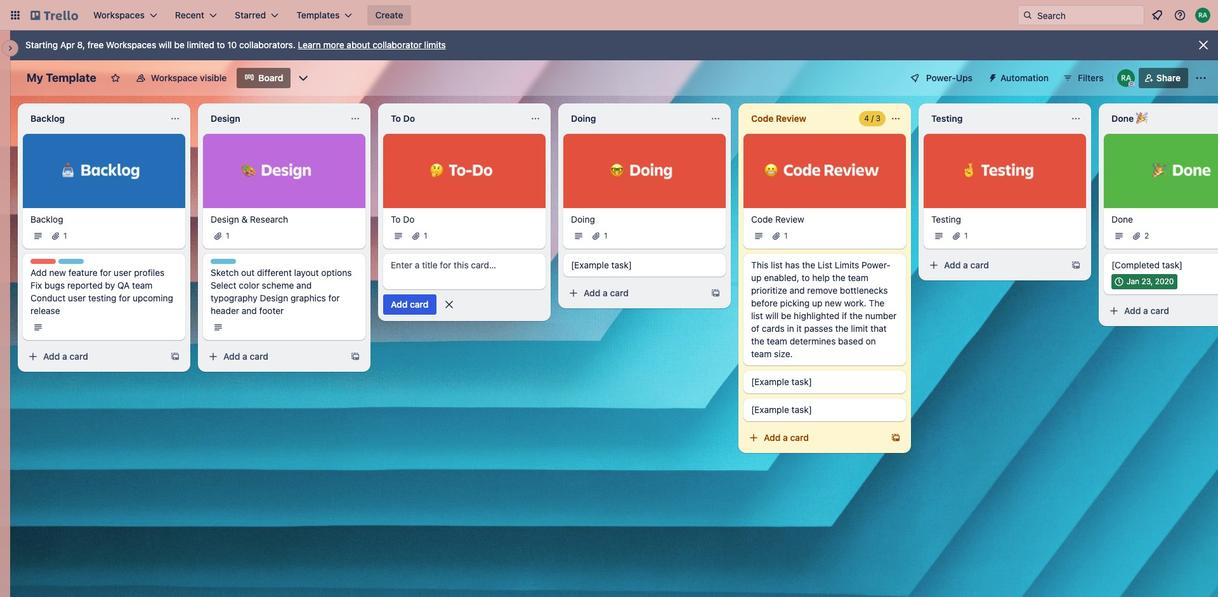 Task type: describe. For each thing, give the bounding box(es) containing it.
design & research
[[211, 214, 288, 224]]

to do for to do text field
[[391, 113, 415, 124]]

it
[[797, 323, 802, 334]]

and for this list has the list limits power- up enabled, to help the team prioritize and remove bottlenecks before picking up new work. the list will be highlighted if the number of cards in it passes the limit that the team determines based on team size.
[[790, 285, 805, 296]]

new inside this list has the list limits power- up enabled, to help the team prioritize and remove bottlenecks before picking up new work. the list will be highlighted if the number of cards in it passes the limit that the team determines based on team size.
[[825, 297, 842, 308]]

Done 🎉 text field
[[1105, 109, 1219, 129]]

open information menu image
[[1174, 9, 1187, 22]]

on
[[866, 336, 877, 346]]

workspace visible button
[[128, 68, 234, 88]]

doing link
[[571, 213, 719, 226]]

add a card for design
[[223, 351, 268, 362]]

the down limits
[[833, 272, 846, 283]]

power-ups
[[927, 72, 973, 83]]

1 vertical spatial up
[[813, 297, 823, 308]]

graphics
[[291, 292, 326, 303]]

1 vertical spatial [example
[[752, 376, 790, 387]]

0 vertical spatial [example task] link
[[571, 259, 719, 271]]

sketch
[[211, 267, 239, 278]]

templates button
[[289, 5, 360, 25]]

my template
[[27, 71, 96, 84]]

0 vertical spatial be
[[174, 39, 185, 50]]

code review link
[[752, 213, 899, 226]]

to do link
[[391, 213, 538, 226]]

jan
[[1128, 277, 1140, 286]]

1 for to do
[[424, 231, 428, 240]]

card for code review
[[791, 432, 809, 443]]

to for to do link
[[391, 214, 401, 224]]

a for backlog
[[62, 351, 67, 362]]

[example task] for [example task] link to the top
[[571, 259, 632, 270]]

power- inside button
[[927, 72, 957, 83]]

23,
[[1142, 277, 1154, 286]]

testing for testing text field
[[932, 113, 963, 124]]

profiles
[[134, 267, 165, 278]]

free
[[87, 39, 104, 50]]

Search field
[[1034, 6, 1145, 25]]

a for code review
[[783, 432, 788, 443]]

add a card for backlog
[[43, 351, 88, 362]]

my
[[27, 71, 43, 84]]

cards
[[762, 323, 785, 334]]

2020
[[1156, 277, 1175, 286]]

1 vertical spatial list
[[752, 310, 764, 321]]

team down cards
[[767, 336, 788, 346]]

add inside "button"
[[391, 299, 408, 310]]

2 color: sky, title: none image from the left
[[211, 259, 236, 264]]

backlog for backlog text field
[[30, 113, 65, 124]]

limit
[[852, 323, 869, 334]]

card for testing
[[971, 259, 990, 270]]

feature
[[68, 267, 98, 278]]

add card
[[391, 299, 429, 310]]

this list has the list limits power- up enabled, to help the team prioritize and remove bottlenecks before picking up new work. the list will be highlighted if the number of cards in it passes the limit that the team determines based on team size. link
[[752, 259, 899, 360]]

customize views image
[[297, 72, 310, 84]]

testing
[[88, 292, 116, 303]]

the
[[869, 297, 885, 308]]

collaborators.
[[239, 39, 296, 50]]

add inside add new feature for user profiles fix bugs reported by qa team conduct user testing for upcoming release
[[30, 267, 47, 278]]

Enter a title for this card… text field
[[383, 254, 546, 289]]

design for design
[[211, 113, 240, 124]]

add new feature for user profiles fix bugs reported by qa team conduct user testing for upcoming release
[[30, 267, 173, 316]]

limits
[[835, 259, 860, 270]]

qa
[[117, 280, 130, 291]]

1 for backlog
[[63, 231, 67, 240]]

templates
[[297, 10, 340, 20]]

[completed task] link
[[1112, 259, 1219, 271]]

be inside this list has the list limits power- up enabled, to help the team prioritize and remove bottlenecks before picking up new work. the list will be highlighted if the number of cards in it passes the limit that the team determines based on team size.
[[782, 310, 792, 321]]

add a card button for design
[[203, 346, 343, 367]]

create
[[375, 10, 403, 20]]

create button
[[368, 5, 411, 25]]

out
[[241, 267, 255, 278]]

remove
[[808, 285, 838, 296]]

create from template… image for backlog
[[170, 351, 180, 362]]

board link
[[237, 68, 291, 88]]

1 color: sky, title: none image from the left
[[58, 259, 84, 264]]

0 horizontal spatial to
[[217, 39, 225, 50]]

bottlenecks
[[840, 285, 888, 296]]

star or unstar board image
[[110, 73, 121, 83]]

fix
[[30, 280, 42, 291]]

[completed
[[1112, 259, 1161, 270]]

sm image
[[983, 68, 1001, 86]]

done link
[[1112, 213, 1219, 226]]

2 vertical spatial [example
[[752, 404, 790, 415]]

Doing text field
[[564, 109, 706, 129]]

2 1 from the left
[[226, 231, 230, 240]]

🎉
[[1137, 113, 1148, 124]]

0 vertical spatial list
[[771, 259, 783, 270]]

4
[[865, 114, 870, 123]]

1 for code review
[[785, 231, 788, 240]]

in
[[788, 323, 795, 334]]

2
[[1145, 231, 1150, 240]]

4 / 3
[[865, 114, 881, 123]]

list
[[818, 259, 833, 270]]

learn
[[298, 39, 321, 50]]

highlighted
[[794, 310, 840, 321]]

collaborator
[[373, 39, 422, 50]]

this
[[752, 259, 769, 270]]

select
[[211, 280, 237, 291]]

share button
[[1139, 68, 1189, 88]]

[example task] for middle [example task] link
[[752, 376, 813, 387]]

determines
[[790, 336, 836, 346]]

8,
[[77, 39, 85, 50]]

0 vertical spatial user
[[114, 267, 132, 278]]

upcoming
[[133, 292, 173, 303]]

review for code review text field
[[776, 113, 807, 124]]

jan 23, 2020
[[1128, 277, 1175, 286]]

0 notifications image
[[1150, 8, 1166, 23]]

0 vertical spatial will
[[159, 39, 172, 50]]

scheme
[[262, 280, 294, 291]]

template
[[46, 71, 96, 84]]

work.
[[845, 297, 867, 308]]

2 vertical spatial [example task] link
[[752, 404, 899, 416]]

code review for code review text field
[[752, 113, 807, 124]]

10
[[227, 39, 237, 50]]

to for to do text field
[[391, 113, 401, 124]]

power- inside this list has the list limits power- up enabled, to help the team prioritize and remove bottlenecks before picking up new work. the list will be highlighted if the number of cards in it passes the limit that the team determines based on team size.
[[862, 259, 891, 270]]

code review for the code review link
[[752, 214, 805, 224]]

create from template… image for design
[[350, 351, 361, 362]]

Jan 23, 2020 checkbox
[[1112, 274, 1179, 289]]

1 horizontal spatial and
[[297, 280, 312, 291]]

more
[[324, 39, 344, 50]]

filters button
[[1060, 68, 1108, 88]]

footer
[[259, 305, 284, 316]]

to inside this list has the list limits power- up enabled, to help the team prioritize and remove bottlenecks before picking up new work. the list will be highlighted if the number of cards in it passes the limit that the team determines based on team size.
[[802, 272, 810, 283]]

the down of
[[752, 336, 765, 346]]

do for to do link
[[403, 214, 415, 224]]

the down if
[[836, 323, 849, 334]]

color: red, title: none image
[[30, 259, 56, 264]]

workspace
[[151, 72, 198, 83]]

if
[[843, 310, 848, 321]]

limited
[[187, 39, 214, 50]]

backlog link
[[30, 213, 178, 226]]

reported
[[67, 280, 103, 291]]

by
[[105, 280, 115, 291]]

color
[[239, 280, 260, 291]]

1 vertical spatial user
[[68, 292, 86, 303]]

0 horizontal spatial for
[[100, 267, 111, 278]]



Task type: locate. For each thing, give the bounding box(es) containing it.
search image
[[1023, 10, 1034, 20]]

1 vertical spatial [example task] link
[[752, 376, 899, 388]]

new
[[49, 267, 66, 278], [825, 297, 842, 308]]

1 vertical spatial create from template… image
[[170, 351, 180, 362]]

1 horizontal spatial for
[[119, 292, 130, 303]]

list up enabled,
[[771, 259, 783, 270]]

1 review from the top
[[776, 113, 807, 124]]

1 horizontal spatial create from template… image
[[711, 288, 721, 298]]

4 1 from the left
[[604, 231, 608, 240]]

2 backlog from the top
[[30, 214, 63, 224]]

1 down "backlog" link
[[63, 231, 67, 240]]

team up bottlenecks
[[848, 272, 869, 283]]

0 horizontal spatial will
[[159, 39, 172, 50]]

and for sketch out different layout options select color scheme and typography design graphics for header and footer
[[242, 305, 257, 316]]

create from template… image
[[711, 288, 721, 298], [170, 351, 180, 362], [891, 433, 902, 443]]

workspaces inside popup button
[[93, 10, 145, 20]]

be left limited on the left top of the page
[[174, 39, 185, 50]]

2 to from the top
[[391, 214, 401, 224]]

0 horizontal spatial new
[[49, 267, 66, 278]]

sketch out different layout options select color scheme and typography design graphics for header and footer link
[[211, 266, 358, 317]]

the
[[803, 259, 816, 270], [833, 272, 846, 283], [850, 310, 863, 321], [836, 323, 849, 334], [752, 336, 765, 346]]

different
[[257, 267, 292, 278]]

done inside done link
[[1112, 214, 1134, 224]]

done inside done 🎉 'text field'
[[1112, 113, 1135, 124]]

2 vertical spatial create from template… image
[[891, 433, 902, 443]]

team
[[848, 272, 869, 283], [132, 280, 153, 291], [767, 336, 788, 346], [752, 348, 772, 359]]

Code Review text field
[[744, 109, 860, 129]]

1 vertical spatial will
[[766, 310, 779, 321]]

add a card button for testing
[[924, 255, 1064, 275]]

2 do from the top
[[403, 214, 415, 224]]

0 vertical spatial [example
[[571, 259, 609, 270]]

1 vertical spatial to
[[391, 214, 401, 224]]

release
[[30, 305, 60, 316]]

doing for doing text field
[[571, 113, 596, 124]]

sketch out different layout options select color scheme and typography design graphics for header and footer
[[211, 267, 352, 316]]

1 1 from the left
[[63, 231, 67, 240]]

0 vertical spatial to do
[[391, 113, 415, 124]]

0 vertical spatial doing
[[571, 113, 596, 124]]

this list has the list limits power- up enabled, to help the team prioritize and remove bottlenecks before picking up new work. the list will be highlighted if the number of cards in it passes the limit that the team determines based on team size.
[[752, 259, 897, 359]]

0 vertical spatial power-
[[927, 72, 957, 83]]

create from template… image for code review
[[891, 433, 902, 443]]

1 down to do link
[[424, 231, 428, 240]]

backlog up color: red, title: none image
[[30, 214, 63, 224]]

power- left sm image in the top of the page
[[927, 72, 957, 83]]

2 to do from the top
[[391, 214, 415, 224]]

learn more about collaborator limits link
[[298, 39, 446, 50]]

user
[[114, 267, 132, 278], [68, 292, 86, 303]]

1 vertical spatial done
[[1112, 214, 1134, 224]]

ruby anderson (rubyanderson7) image
[[1118, 69, 1136, 87]]

0 horizontal spatial list
[[752, 310, 764, 321]]

Design text field
[[203, 109, 345, 129]]

1 vertical spatial power-
[[862, 259, 891, 270]]

1 to do from the top
[[391, 113, 415, 124]]

for inside sketch out different layout options select color scheme and typography design graphics for header and footer
[[329, 292, 340, 303]]

do inside to do text field
[[404, 113, 415, 124]]

workspaces button
[[86, 5, 165, 25]]

0 vertical spatial to
[[391, 113, 401, 124]]

workspaces down workspaces popup button
[[106, 39, 156, 50]]

6 1 from the left
[[965, 231, 969, 240]]

0 vertical spatial to
[[217, 39, 225, 50]]

to left 10
[[217, 39, 225, 50]]

1 horizontal spatial create from template… image
[[1072, 260, 1082, 270]]

design inside "design & research" link
[[211, 214, 239, 224]]

bugs
[[45, 280, 65, 291]]

will up workspace
[[159, 39, 172, 50]]

recent button
[[168, 5, 225, 25]]

design up footer
[[260, 292, 288, 303]]

up down this
[[752, 272, 762, 283]]

1 for doing
[[604, 231, 608, 240]]

do
[[404, 113, 415, 124], [403, 214, 415, 224]]

1 vertical spatial new
[[825, 297, 842, 308]]

1 horizontal spatial power-
[[927, 72, 957, 83]]

backlog
[[30, 113, 65, 124], [30, 214, 63, 224]]

layout
[[294, 267, 319, 278]]

0 horizontal spatial up
[[752, 272, 762, 283]]

add a card button for doing
[[564, 283, 703, 303]]

automation
[[1001, 72, 1049, 83]]

0 horizontal spatial and
[[242, 305, 257, 316]]

has
[[786, 259, 800, 270]]

show menu image
[[1195, 72, 1208, 84]]

0 vertical spatial design
[[211, 113, 240, 124]]

done 🎉
[[1112, 113, 1148, 124]]

will up cards
[[766, 310, 779, 321]]

list up of
[[752, 310, 764, 321]]

1 horizontal spatial new
[[825, 297, 842, 308]]

1 code from the top
[[752, 113, 774, 124]]

do inside to do link
[[403, 214, 415, 224]]

0 vertical spatial do
[[404, 113, 415, 124]]

done left 🎉
[[1112, 113, 1135, 124]]

create from template… image for doing
[[711, 288, 721, 298]]

of
[[752, 323, 760, 334]]

1 down testing link
[[965, 231, 969, 240]]

to
[[391, 113, 401, 124], [391, 214, 401, 224]]

testing
[[932, 113, 963, 124], [932, 214, 962, 224]]

add a card button
[[924, 255, 1064, 275], [564, 283, 703, 303], [1105, 301, 1219, 321], [23, 346, 163, 367], [203, 346, 343, 367], [744, 428, 884, 448]]

0 horizontal spatial be
[[174, 39, 185, 50]]

color: sky, title: none image
[[58, 259, 84, 264], [211, 259, 236, 264]]

user down reported
[[68, 292, 86, 303]]

card for backlog
[[70, 351, 88, 362]]

add card button
[[383, 294, 436, 315]]

done for done 🎉
[[1112, 113, 1135, 124]]

design
[[211, 113, 240, 124], [211, 214, 239, 224], [260, 292, 288, 303]]

review
[[776, 113, 807, 124], [776, 214, 805, 224]]

and
[[297, 280, 312, 291], [790, 285, 805, 296], [242, 305, 257, 316]]

1 vertical spatial to do
[[391, 214, 415, 224]]

that
[[871, 323, 887, 334]]

ups
[[957, 72, 973, 83]]

starting
[[25, 39, 58, 50]]

board
[[259, 72, 283, 83]]

enabled,
[[764, 272, 800, 283]]

conduct
[[30, 292, 66, 303]]

0 horizontal spatial create from template… image
[[350, 351, 361, 362]]

backlog for "backlog" link
[[30, 214, 63, 224]]

3
[[876, 114, 881, 123]]

to left help
[[802, 272, 810, 283]]

0 vertical spatial review
[[776, 113, 807, 124]]

1 vertical spatial code review
[[752, 214, 805, 224]]

create from template… image for testing
[[1072, 260, 1082, 270]]

add a card for doing
[[584, 287, 629, 298]]

and down typography
[[242, 305, 257, 316]]

to do
[[391, 113, 415, 124], [391, 214, 415, 224]]

1 horizontal spatial to
[[802, 272, 810, 283]]

workspaces
[[93, 10, 145, 20], [106, 39, 156, 50]]

typography
[[211, 292, 258, 303]]

done up the [completed
[[1112, 214, 1134, 224]]

new down "remove"
[[825, 297, 842, 308]]

about
[[347, 39, 370, 50]]

review inside text field
[[776, 113, 807, 124]]

code inside text field
[[752, 113, 774, 124]]

doing for doing link on the top
[[571, 214, 595, 224]]

1 down design & research
[[226, 231, 230, 240]]

1 vertical spatial design
[[211, 214, 239, 224]]

and down 'layout'
[[297, 280, 312, 291]]

0 vertical spatial workspaces
[[93, 10, 145, 20]]

2 code from the top
[[752, 214, 773, 224]]

2 testing from the top
[[932, 214, 962, 224]]

1 horizontal spatial will
[[766, 310, 779, 321]]

3 1 from the left
[[424, 231, 428, 240]]

1 do from the top
[[404, 113, 415, 124]]

power-ups button
[[901, 68, 981, 88]]

primary element
[[0, 0, 1219, 30]]

prioritize
[[752, 285, 788, 296]]

based
[[839, 336, 864, 346]]

review for the code review link
[[776, 214, 805, 224]]

1 vertical spatial [example task]
[[752, 376, 813, 387]]

[example task] link
[[571, 259, 719, 271], [752, 376, 899, 388], [752, 404, 899, 416]]

1 code review from the top
[[752, 113, 807, 124]]

2 doing from the top
[[571, 214, 595, 224]]

number
[[866, 310, 897, 321]]

Backlog text field
[[23, 109, 165, 129]]

design & research link
[[211, 213, 358, 226]]

To Do text field
[[383, 109, 526, 129]]

code for code review text field
[[752, 113, 774, 124]]

Board name text field
[[20, 68, 103, 88]]

code review inside text field
[[752, 113, 807, 124]]

be up in on the bottom right of page
[[782, 310, 792, 321]]

1 doing from the top
[[571, 113, 596, 124]]

0 vertical spatial backlog
[[30, 113, 65, 124]]

1 to from the top
[[391, 113, 401, 124]]

2 review from the top
[[776, 214, 805, 224]]

1 vertical spatial workspaces
[[106, 39, 156, 50]]

the right has
[[803, 259, 816, 270]]

new up the bugs
[[49, 267, 66, 278]]

to inside text field
[[391, 113, 401, 124]]

0 vertical spatial done
[[1112, 113, 1135, 124]]

team left size. at the bottom of page
[[752, 348, 772, 359]]

1 backlog from the top
[[30, 113, 65, 124]]

0 horizontal spatial create from template… image
[[170, 351, 180, 362]]

task]
[[612, 259, 632, 270], [1163, 259, 1183, 270], [792, 376, 813, 387], [792, 404, 813, 415]]

1 vertical spatial create from template… image
[[350, 351, 361, 362]]

0 vertical spatial testing
[[932, 113, 963, 124]]

0 horizontal spatial user
[[68, 292, 86, 303]]

for down options
[[329, 292, 340, 303]]

options
[[321, 267, 352, 278]]

2 code review from the top
[[752, 214, 805, 224]]

design inside design text field
[[211, 113, 240, 124]]

for
[[100, 267, 111, 278], [119, 292, 130, 303], [329, 292, 340, 303]]

1 vertical spatial doing
[[571, 214, 595, 224]]

add a card
[[945, 259, 990, 270], [584, 287, 629, 298], [1125, 305, 1170, 316], [43, 351, 88, 362], [223, 351, 268, 362], [764, 432, 809, 443]]

5 1 from the left
[[785, 231, 788, 240]]

recent
[[175, 10, 204, 20]]

code for the code review link
[[752, 214, 773, 224]]

will inside this list has the list limits power- up enabled, to help the team prioritize and remove bottlenecks before picking up new work. the list will be highlighted if the number of cards in it passes the limit that the team determines based on team size.
[[766, 310, 779, 321]]

&
[[242, 214, 248, 224]]

2 vertical spatial [example task]
[[752, 404, 813, 415]]

add a card for testing
[[945, 259, 990, 270]]

0 horizontal spatial power-
[[862, 259, 891, 270]]

testing for testing link
[[932, 214, 962, 224]]

to do inside text field
[[391, 113, 415, 124]]

backlog inside text field
[[30, 113, 65, 124]]

design left &
[[211, 214, 239, 224]]

color: sky, title: none image up feature
[[58, 259, 84, 264]]

design inside sketch out different layout options select color scheme and typography design graphics for header and footer
[[260, 292, 288, 303]]

1 vertical spatial backlog
[[30, 214, 63, 224]]

0 horizontal spatial color: sky, title: none image
[[58, 259, 84, 264]]

1 up has
[[785, 231, 788, 240]]

cancel image
[[443, 298, 456, 311]]

card for doing
[[610, 287, 629, 298]]

1 vertical spatial code
[[752, 214, 773, 224]]

1 testing from the top
[[932, 113, 963, 124]]

new inside add new feature for user profiles fix bugs reported by qa team conduct user testing for upcoming release
[[49, 267, 66, 278]]

add new feature for user profiles fix bugs reported by qa team conduct user testing for upcoming release link
[[30, 266, 178, 317]]

add a card button for code review
[[744, 428, 884, 448]]

backlog down my
[[30, 113, 65, 124]]

card inside add card "button"
[[410, 299, 429, 310]]

team down profiles
[[132, 280, 153, 291]]

add a card button for backlog
[[23, 346, 163, 367]]

code
[[752, 113, 774, 124], [752, 214, 773, 224]]

user up qa
[[114, 267, 132, 278]]

power- up bottlenecks
[[862, 259, 891, 270]]

testing inside text field
[[932, 113, 963, 124]]

[example
[[571, 259, 609, 270], [752, 376, 790, 387], [752, 404, 790, 415]]

2 horizontal spatial for
[[329, 292, 340, 303]]

/
[[872, 114, 874, 123]]

2 vertical spatial design
[[260, 292, 288, 303]]

1
[[63, 231, 67, 240], [226, 231, 230, 240], [424, 231, 428, 240], [604, 231, 608, 240], [785, 231, 788, 240], [965, 231, 969, 240]]

for up the by
[[100, 267, 111, 278]]

picking
[[781, 297, 810, 308]]

the right if
[[850, 310, 863, 321]]

1 for testing
[[965, 231, 969, 240]]

team inside add new feature for user profiles fix bugs reported by qa team conduct user testing for upcoming release
[[132, 280, 153, 291]]

design for design & research
[[211, 214, 239, 224]]

size.
[[775, 348, 793, 359]]

0 vertical spatial create from template… image
[[711, 288, 721, 298]]

0 vertical spatial code review
[[752, 113, 807, 124]]

limits
[[425, 39, 446, 50]]

1 done from the top
[[1112, 113, 1135, 124]]

do for to do text field
[[404, 113, 415, 124]]

design down visible
[[211, 113, 240, 124]]

a for doing
[[603, 287, 608, 298]]

card for design
[[250, 351, 268, 362]]

1 horizontal spatial color: sky, title: none image
[[211, 259, 236, 264]]

starting apr 8, free workspaces will be limited to 10 collaborators. learn more about collaborator limits
[[25, 39, 446, 50]]

ruby anderson (rubyanderson7) image
[[1196, 8, 1211, 23]]

automation button
[[983, 68, 1057, 88]]

1 vertical spatial testing
[[932, 214, 962, 224]]

done for done
[[1112, 214, 1134, 224]]

0 vertical spatial code
[[752, 113, 774, 124]]

passes
[[805, 323, 833, 334]]

1 vertical spatial to
[[802, 272, 810, 283]]

research
[[250, 214, 288, 224]]

add a card for code review
[[764, 432, 809, 443]]

1 vertical spatial do
[[403, 214, 415, 224]]

and inside this list has the list limits power- up enabled, to help the team prioritize and remove bottlenecks before picking up new work. the list will be highlighted if the number of cards in it passes the limit that the team determines based on team size.
[[790, 285, 805, 296]]

2 horizontal spatial create from template… image
[[891, 433, 902, 443]]

0 vertical spatial up
[[752, 272, 762, 283]]

for down qa
[[119, 292, 130, 303]]

a for testing
[[964, 259, 969, 270]]

up up highlighted on the right of the page
[[813, 297, 823, 308]]

[completed task]
[[1112, 259, 1183, 270]]

1 down doing link on the top
[[604, 231, 608, 240]]

doing inside text field
[[571, 113, 596, 124]]

[example task]
[[571, 259, 632, 270], [752, 376, 813, 387], [752, 404, 813, 415]]

1 horizontal spatial be
[[782, 310, 792, 321]]

code review
[[752, 113, 807, 124], [752, 214, 805, 224]]

this member is an admin of this board. image
[[1129, 81, 1135, 87]]

workspaces up free
[[93, 10, 145, 20]]

create from template… image
[[1072, 260, 1082, 270], [350, 351, 361, 362]]

1 vertical spatial review
[[776, 214, 805, 224]]

0 vertical spatial new
[[49, 267, 66, 278]]

[example task] for the bottom [example task] link
[[752, 404, 813, 415]]

2 done from the top
[[1112, 214, 1134, 224]]

1 vertical spatial be
[[782, 310, 792, 321]]

and up picking at the right
[[790, 285, 805, 296]]

visible
[[200, 72, 227, 83]]

1 horizontal spatial user
[[114, 267, 132, 278]]

back to home image
[[30, 5, 78, 25]]

0 vertical spatial [example task]
[[571, 259, 632, 270]]

Testing text field
[[924, 109, 1067, 129]]

1 horizontal spatial up
[[813, 297, 823, 308]]

starred button
[[227, 5, 287, 25]]

workspace visible
[[151, 72, 227, 83]]

header
[[211, 305, 239, 316]]

done
[[1112, 113, 1135, 124], [1112, 214, 1134, 224]]

0 vertical spatial create from template… image
[[1072, 260, 1082, 270]]

to do for to do link
[[391, 214, 415, 224]]

1 horizontal spatial list
[[771, 259, 783, 270]]

a for design
[[243, 351, 247, 362]]

to
[[217, 39, 225, 50], [802, 272, 810, 283]]

color: sky, title: none image up sketch
[[211, 259, 236, 264]]

2 horizontal spatial and
[[790, 285, 805, 296]]



Task type: vqa. For each thing, say whether or not it's contained in the screenshot.
Add a card button associated with Testing
yes



